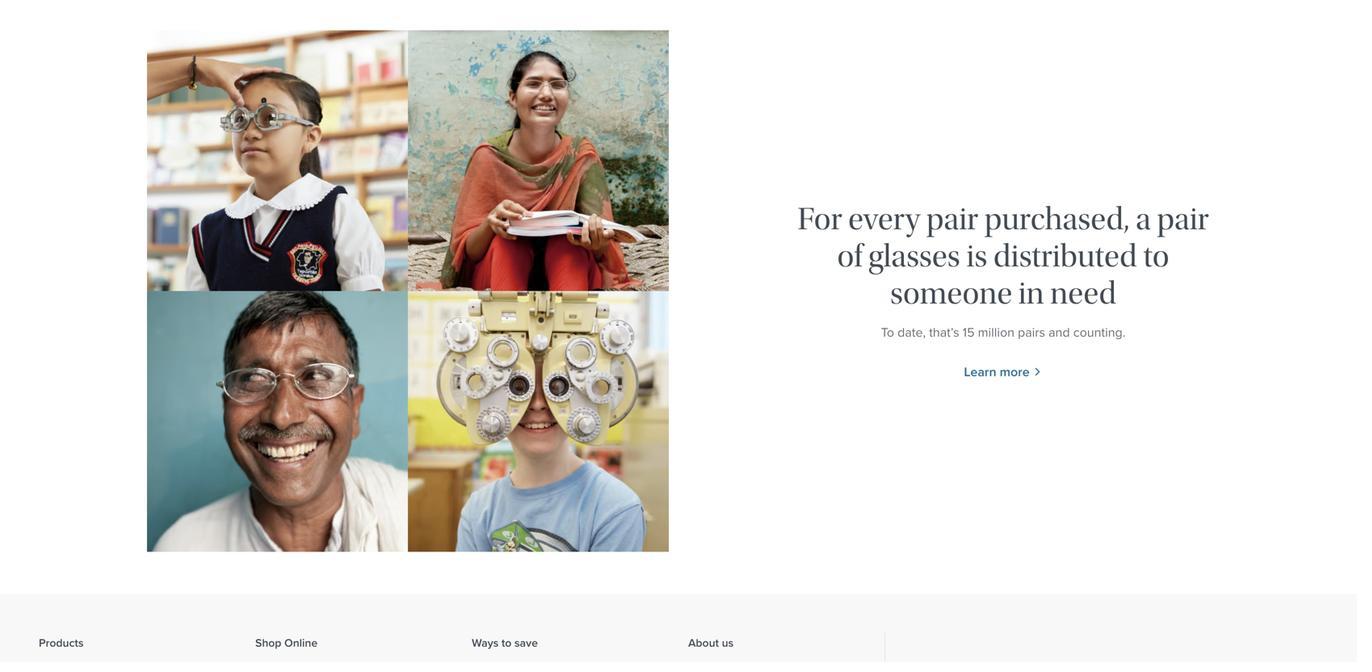 Task type: vqa. For each thing, say whether or not it's contained in the screenshot.
in
yes



Task type: locate. For each thing, give the bounding box(es) containing it.
learn more link
[[965, 363, 1043, 382]]

0 vertical spatial to
[[1144, 238, 1170, 275]]

of
[[838, 238, 863, 275]]

online
[[285, 635, 318, 652]]

1 horizontal spatial pair
[[1158, 201, 1210, 238]]

0 horizontal spatial to
[[502, 635, 512, 652]]

products
[[39, 635, 84, 652]]

is
[[967, 238, 988, 275]]

shop
[[255, 635, 282, 652]]

learn
[[965, 363, 997, 382]]

more
[[1000, 363, 1030, 382]]

save
[[515, 635, 538, 652]]

to inside for every pair purchased, a pair of glasses is distributed to someone in need
[[1144, 238, 1170, 275]]

to down the a
[[1144, 238, 1170, 275]]

1 horizontal spatial to
[[1144, 238, 1170, 275]]

for every pair purchased, a pair of glasses is distributed to someone in need main content
[[0, 0, 1358, 595]]

pair up is
[[927, 201, 979, 238]]

to
[[1144, 238, 1170, 275], [502, 635, 512, 652]]

to left save
[[502, 635, 512, 652]]

someone
[[891, 275, 1013, 312]]

a
[[1136, 201, 1152, 238]]

about
[[689, 635, 719, 652]]

1 pair from the left
[[927, 201, 979, 238]]

every
[[849, 201, 921, 238]]

pairs
[[1018, 323, 1046, 342]]

pair
[[927, 201, 979, 238], [1158, 201, 1210, 238]]

that's
[[930, 323, 960, 342]]

0 horizontal spatial pair
[[927, 201, 979, 238]]

learn more
[[965, 363, 1030, 382]]

date,
[[898, 323, 926, 342]]

need
[[1051, 275, 1117, 312]]

pair right the a
[[1158, 201, 1210, 238]]



Task type: describe. For each thing, give the bounding box(es) containing it.
15
[[963, 323, 975, 342]]

us
[[722, 635, 734, 652]]

2 pair from the left
[[1158, 201, 1210, 238]]

purchased,
[[985, 201, 1130, 238]]

about us
[[689, 635, 734, 652]]

to
[[881, 323, 895, 342]]

to date, that's 15 million pairs and counting.
[[881, 323, 1126, 342]]

for every pair purchased, a pair of glasses is distributed to someone in need
[[798, 201, 1210, 312]]

and
[[1049, 323, 1071, 342]]

counting.
[[1074, 323, 1126, 342]]

1 vertical spatial to
[[502, 635, 512, 652]]

ways to save
[[472, 635, 538, 652]]

distributed
[[994, 238, 1138, 275]]

ways
[[472, 635, 499, 652]]

in
[[1019, 275, 1045, 312]]

for
[[798, 201, 843, 238]]

million
[[978, 323, 1015, 342]]

glasses
[[869, 238, 961, 275]]

shop online
[[255, 635, 318, 652]]



